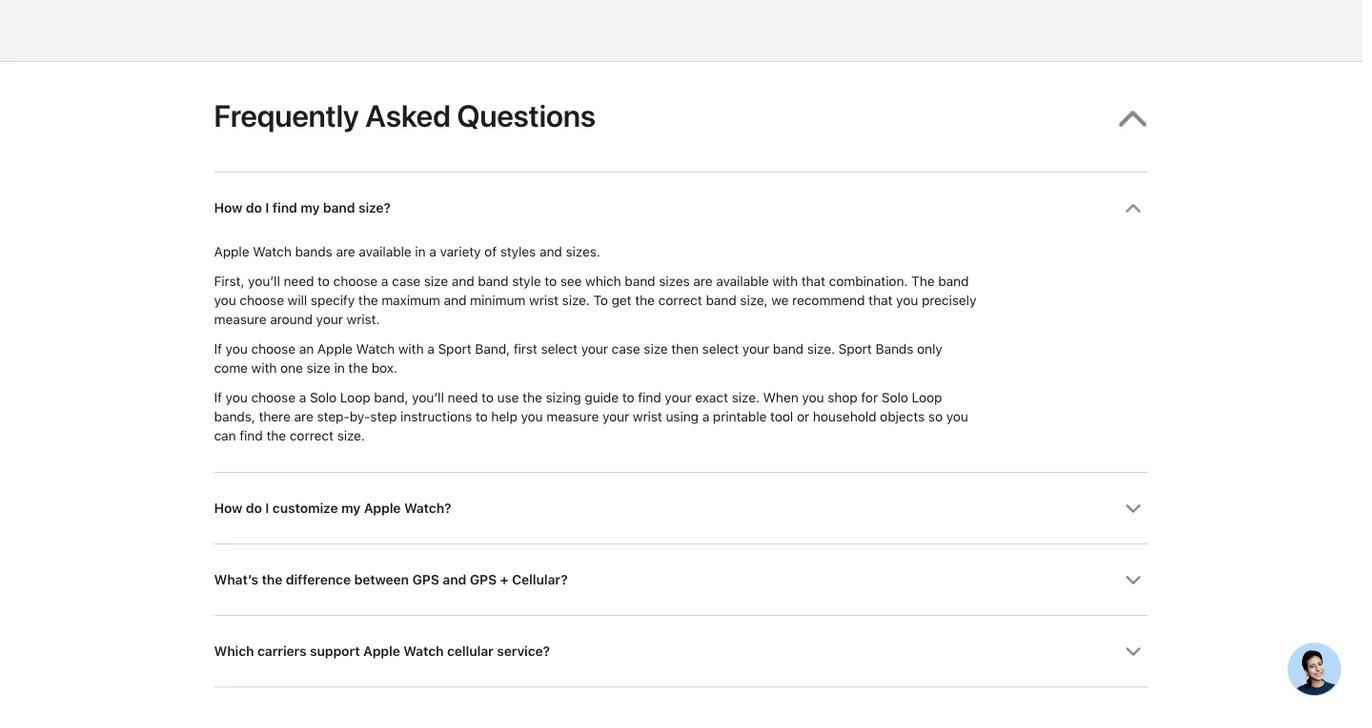 Task type: vqa. For each thing, say whether or not it's contained in the screenshot.
The "Wrist" within First, you'll need to choose a case size and band style to see which band sizes are available with that combination. The band you choose will specify the maximum and minimum wrist size. To get the correct band size, we recommend that you precisely measure around your wrist.
yes



Task type: locate. For each thing, give the bounding box(es) containing it.
gps right between
[[412, 572, 440, 589]]

in
[[415, 244, 426, 260], [334, 360, 345, 377]]

apple right an at the left top of page
[[317, 341, 353, 358]]

you'll right first,
[[248, 273, 280, 290]]

first
[[514, 341, 538, 358]]

0 vertical spatial i
[[265, 200, 269, 216]]

0 horizontal spatial watch
[[253, 244, 292, 260]]

find up bands on the left
[[273, 200, 297, 216]]

i down frequently
[[265, 200, 269, 216]]

band left size, on the right of page
[[706, 293, 737, 309]]

objects
[[880, 409, 925, 425]]

1 vertical spatial that
[[869, 293, 893, 309]]

your inside 'first, you'll need to choose a case size and band style to see which band sizes are available with that combination. the band you choose will specify the maximum and minimum wrist size. to get the correct band size, we recommend that you precisely measure around your wrist.'
[[316, 312, 343, 328]]

1 horizontal spatial sport
[[839, 341, 872, 358]]

1 vertical spatial watch
[[356, 341, 395, 358]]

0 horizontal spatial find
[[240, 428, 263, 445]]

find inside dropdown button
[[273, 200, 297, 216]]

0 horizontal spatial that
[[802, 273, 826, 290]]

if
[[214, 341, 222, 358], [214, 390, 222, 406]]

watch left bands on the left
[[253, 244, 292, 260]]

wrist left using at the bottom
[[633, 409, 663, 425]]

sport left band,
[[438, 341, 472, 358]]

0 vertical spatial find
[[273, 200, 297, 216]]

1 horizontal spatial in
[[415, 244, 426, 260]]

case inside if you choose an apple watch with a sport band, first select your case size then select your band size. sport bands only come with one size in the box.
[[612, 341, 641, 358]]

do inside dropdown button
[[246, 200, 262, 216]]

2 vertical spatial find
[[240, 428, 263, 445]]

you up the come
[[226, 341, 248, 358]]

correct down step-
[[290, 428, 334, 445]]

the
[[358, 293, 378, 309], [635, 293, 655, 309], [348, 360, 368, 377], [523, 390, 542, 406], [266, 428, 286, 445], [262, 572, 283, 589]]

available down size?
[[359, 244, 412, 260]]

0 horizontal spatial available
[[359, 244, 412, 260]]

if up the bands,
[[214, 390, 222, 406]]

an
[[299, 341, 314, 358]]

1 vertical spatial measure
[[547, 409, 599, 425]]

are right bands on the left
[[336, 244, 355, 260]]

0 horizontal spatial solo
[[310, 390, 337, 406]]

2 vertical spatial are
[[294, 409, 313, 425]]

find right guide
[[638, 390, 662, 406]]

1 chevrondown image from the top
[[1126, 201, 1142, 217]]

1 vertical spatial wrist
[[633, 409, 663, 425]]

0 vertical spatial watch
[[253, 244, 292, 260]]

solo up step-
[[310, 390, 337, 406]]

select right then
[[703, 341, 739, 358]]

1 vertical spatial you'll
[[412, 390, 444, 406]]

1 how from the top
[[214, 200, 243, 216]]

0 horizontal spatial size
[[307, 360, 331, 377]]

around
[[270, 312, 313, 328]]

1 horizontal spatial gps
[[470, 572, 497, 589]]

my
[[301, 200, 320, 216], [341, 501, 361, 517]]

do for find
[[246, 200, 262, 216]]

available up size, on the right of page
[[716, 273, 769, 290]]

step-
[[317, 409, 350, 425]]

0 vertical spatial wrist
[[529, 293, 559, 309]]

chevrondown image
[[1126, 201, 1142, 217], [1126, 501, 1142, 517], [1126, 573, 1142, 589], [1126, 644, 1142, 661]]

between
[[354, 572, 409, 589]]

chevrondown image inside how do i customize my apple watch? dropdown button
[[1126, 501, 1142, 517]]

the right use
[[523, 390, 542, 406]]

how up first,
[[214, 200, 243, 216]]

sport
[[438, 341, 472, 358], [839, 341, 872, 358]]

1 vertical spatial in
[[334, 360, 345, 377]]

0 horizontal spatial loop
[[340, 390, 371, 406]]

size. down recommend
[[808, 341, 835, 358]]

you right so
[[947, 409, 969, 425]]

1 vertical spatial do
[[246, 501, 262, 517]]

2 sport from the left
[[839, 341, 872, 358]]

guide
[[585, 390, 619, 406]]

by-
[[350, 409, 370, 425]]

do
[[246, 200, 262, 216], [246, 501, 262, 517]]

chevrondown image inside how do i find my band size? dropdown button
[[1126, 201, 1142, 217]]

watch up the box.
[[356, 341, 395, 358]]

0 vertical spatial are
[[336, 244, 355, 260]]

measure inside if you choose a solo loop band, you'll need to use the sizing guide to find your exact size. when you shop for solo loop bands, there are step-by-step instructions to help you measure your wrist using a printable tool or household objects so you can find the correct size.
[[547, 409, 599, 425]]

frequently asked questions button
[[214, 62, 1149, 172]]

select right first
[[541, 341, 578, 358]]

a down one
[[299, 390, 306, 406]]

available inside 'first, you'll need to choose a case size and band style to see which band sizes are available with that combination. the band you choose will specify the maximum and minimum wrist size. to get the correct band size, we recommend that you precisely measure around your wrist.'
[[716, 273, 769, 290]]

your down size, on the right of page
[[743, 341, 770, 358]]

my inside dropdown button
[[301, 200, 320, 216]]

1 select from the left
[[541, 341, 578, 358]]

1 vertical spatial my
[[341, 501, 361, 517]]

0 horizontal spatial correct
[[290, 428, 334, 445]]

choose inside if you choose a solo loop band, you'll need to use the sizing guide to find your exact size. when you shop for solo loop bands, there are step-by-step instructions to help you measure your wrist using a printable tool or household objects so you can find the correct size.
[[251, 390, 296, 406]]

solo up objects
[[882, 390, 909, 406]]

in left the box.
[[334, 360, 345, 377]]

2 vertical spatial size
[[307, 360, 331, 377]]

to left see
[[545, 273, 557, 290]]

support
[[310, 644, 360, 660]]

choose up there
[[251, 390, 296, 406]]

0 horizontal spatial select
[[541, 341, 578, 358]]

0 vertical spatial size
[[424, 273, 448, 290]]

1 vertical spatial need
[[448, 390, 478, 406]]

0 horizontal spatial case
[[392, 273, 421, 290]]

step
[[370, 409, 397, 425]]

can
[[214, 428, 236, 445]]

measure
[[214, 312, 267, 328], [547, 409, 599, 425]]

3 chevrondown image from the top
[[1126, 573, 1142, 589]]

style
[[512, 273, 541, 290]]

and left +
[[443, 572, 467, 589]]

how up 'what's'
[[214, 501, 243, 517]]

1 vertical spatial available
[[716, 273, 769, 290]]

loop up so
[[912, 390, 943, 406]]

apple left watch?
[[364, 501, 401, 517]]

choose
[[333, 273, 378, 290], [240, 293, 284, 309], [251, 341, 296, 358], [251, 390, 296, 406]]

band inside if you choose an apple watch with a sport band, first select your case size then select your band size. sport bands only come with one size in the box.
[[773, 341, 804, 358]]

and left minimum
[[444, 293, 467, 309]]

need
[[284, 273, 314, 290], [448, 390, 478, 406]]

1 horizontal spatial loop
[[912, 390, 943, 406]]

i left customize
[[265, 501, 269, 517]]

0 horizontal spatial with
[[251, 360, 277, 377]]

in inside if you choose an apple watch with a sport band, first select your case size then select your band size. sport bands only come with one size in the box.
[[334, 360, 345, 377]]

come
[[214, 360, 248, 377]]

your up using at the bottom
[[665, 390, 692, 406]]

list item
[[214, 172, 1149, 473]]

if up the come
[[214, 341, 222, 358]]

you
[[214, 293, 236, 309], [897, 293, 919, 309], [226, 341, 248, 358], [226, 390, 248, 406], [802, 390, 824, 406], [521, 409, 543, 425], [947, 409, 969, 425]]

2 horizontal spatial size
[[644, 341, 668, 358]]

find down the bands,
[[240, 428, 263, 445]]

1 vertical spatial if
[[214, 390, 222, 406]]

a down maximum
[[427, 341, 435, 358]]

the up wrist.
[[358, 293, 378, 309]]

correct inside if you choose a solo loop band, you'll need to use the sizing guide to find your exact size. when you shop for solo loop bands, there are step-by-step instructions to help you measure your wrist using a printable tool or household objects so you can find the correct size.
[[290, 428, 334, 445]]

size left then
[[644, 341, 668, 358]]

correct
[[659, 293, 703, 309], [290, 428, 334, 445]]

1 sport from the left
[[438, 341, 472, 358]]

band,
[[374, 390, 409, 406]]

minimum
[[470, 293, 526, 309]]

are
[[336, 244, 355, 260], [694, 273, 713, 290], [294, 409, 313, 425]]

0 horizontal spatial in
[[334, 360, 345, 377]]

combination.
[[829, 273, 908, 290]]

size
[[424, 273, 448, 290], [644, 341, 668, 358], [307, 360, 331, 377]]

1 horizontal spatial available
[[716, 273, 769, 290]]

1 i from the top
[[265, 200, 269, 216]]

watch
[[253, 244, 292, 260], [356, 341, 395, 358], [404, 644, 444, 660]]

0 vertical spatial with
[[773, 273, 798, 290]]

loop up by-
[[340, 390, 371, 406]]

2 horizontal spatial with
[[773, 273, 798, 290]]

i for customize
[[265, 501, 269, 517]]

get
[[612, 293, 632, 309]]

how for how do i customize my apple watch?
[[214, 501, 243, 517]]

1 horizontal spatial need
[[448, 390, 478, 406]]

choose up one
[[251, 341, 296, 358]]

1 vertical spatial how
[[214, 501, 243, 517]]

chevrondown image inside which carriers support apple watch cellular service? dropdown button
[[1126, 644, 1142, 661]]

need inside if you choose a solo loop band, you'll need to use the sizing guide to find your exact size. when you shop for solo loop bands, there are step-by-step instructions to help you measure your wrist using a printable tool or household objects so you can find the correct size.
[[448, 390, 478, 406]]

with left one
[[251, 360, 277, 377]]

apple
[[214, 244, 249, 260], [317, 341, 353, 358], [364, 501, 401, 517], [363, 644, 400, 660]]

1 vertical spatial i
[[265, 501, 269, 517]]

band up when
[[773, 341, 804, 358]]

1 horizontal spatial you'll
[[412, 390, 444, 406]]

0 horizontal spatial you'll
[[248, 273, 280, 290]]

my for band
[[301, 200, 320, 216]]

difference
[[286, 572, 351, 589]]

how do i find my band size?
[[214, 200, 391, 216]]

you right help
[[521, 409, 543, 425]]

correct down "sizes"
[[659, 293, 703, 309]]

list containing how do i find my band size?
[[214, 172, 1149, 717]]

need up will
[[284, 273, 314, 290]]

wrist down style on the left top
[[529, 293, 559, 309]]

my right customize
[[341, 501, 361, 517]]

the left the box.
[[348, 360, 368, 377]]

and
[[540, 244, 562, 260], [452, 273, 475, 290], [444, 293, 467, 309], [443, 572, 467, 589]]

how inside dropdown button
[[214, 200, 243, 216]]

the right get
[[635, 293, 655, 309]]

find
[[273, 200, 297, 216], [638, 390, 662, 406], [240, 428, 263, 445]]

0 vertical spatial how
[[214, 200, 243, 216]]

0 horizontal spatial sport
[[438, 341, 472, 358]]

chevrondown image for how do i customize my apple watch?
[[1126, 501, 1142, 517]]

1 vertical spatial find
[[638, 390, 662, 406]]

need up the instructions on the bottom left
[[448, 390, 478, 406]]

2 vertical spatial watch
[[404, 644, 444, 660]]

if inside if you choose a solo loop band, you'll need to use the sizing guide to find your exact size. when you shop for solo loop bands, there are step-by-step instructions to help you measure your wrist using a printable tool or household objects so you can find the correct size.
[[214, 390, 222, 406]]

size up maximum
[[424, 273, 448, 290]]

1 horizontal spatial with
[[398, 341, 424, 358]]

0 horizontal spatial are
[[294, 409, 313, 425]]

instructions
[[401, 409, 472, 425]]

are right there
[[294, 409, 313, 425]]

1 horizontal spatial that
[[869, 293, 893, 309]]

1 vertical spatial correct
[[290, 428, 334, 445]]

with down maximum
[[398, 341, 424, 358]]

wrist
[[529, 293, 559, 309], [633, 409, 663, 425]]

1 vertical spatial size
[[644, 341, 668, 358]]

or
[[797, 409, 810, 425]]

1 horizontal spatial size
[[424, 273, 448, 290]]

my inside dropdown button
[[341, 501, 361, 517]]

band up minimum
[[478, 273, 509, 290]]

0 vertical spatial my
[[301, 200, 320, 216]]

gps left +
[[470, 572, 497, 589]]

0 vertical spatial need
[[284, 273, 314, 290]]

if for if you choose a solo loop band, you'll need to use the sizing guide to find your exact size. when you shop for solo loop bands, there are step-by-step instructions to help you measure your wrist using a printable tool or household objects so you can find the correct size.
[[214, 390, 222, 406]]

1 horizontal spatial wrist
[[633, 409, 663, 425]]

how
[[214, 200, 243, 216], [214, 501, 243, 517]]

1 horizontal spatial find
[[273, 200, 297, 216]]

you'll
[[248, 273, 280, 290], [412, 390, 444, 406]]

chevrondown image inside what's the difference between gps and gps + cellular? dropdown button
[[1126, 573, 1142, 589]]

band
[[323, 200, 355, 216], [478, 273, 509, 290], [625, 273, 656, 290], [939, 273, 969, 290], [706, 293, 737, 309], [773, 341, 804, 358]]

1 do from the top
[[246, 200, 262, 216]]

in left variety
[[415, 244, 426, 260]]

to
[[318, 273, 330, 290], [545, 273, 557, 290], [482, 390, 494, 406], [623, 390, 635, 406], [476, 409, 488, 425]]

2 horizontal spatial watch
[[404, 644, 444, 660]]

0 vertical spatial if
[[214, 341, 222, 358]]

the inside what's the difference between gps and gps + cellular? dropdown button
[[262, 572, 283, 589]]

2 i from the top
[[265, 501, 269, 517]]

solo
[[310, 390, 337, 406], [882, 390, 909, 406]]

2 how from the top
[[214, 501, 243, 517]]

the right 'what's'
[[262, 572, 283, 589]]

if inside if you choose an apple watch with a sport band, first select your case size then select your band size. sport bands only come with one size in the box.
[[214, 341, 222, 358]]

then
[[672, 341, 699, 358]]

your
[[316, 312, 343, 328], [581, 341, 608, 358], [743, 341, 770, 358], [665, 390, 692, 406], [603, 409, 630, 425]]

measure down first,
[[214, 312, 267, 328]]

1 horizontal spatial watch
[[356, 341, 395, 358]]

i inside dropdown button
[[265, 200, 269, 216]]

case up maximum
[[392, 273, 421, 290]]

0 horizontal spatial gps
[[412, 572, 440, 589]]

size.
[[562, 293, 590, 309], [808, 341, 835, 358], [732, 390, 760, 406], [337, 428, 365, 445]]

apple inside if you choose an apple watch with a sport band, first select your case size then select your band size. sport bands only come with one size in the box.
[[317, 341, 353, 358]]

how do i find my band size? button
[[214, 173, 1149, 244]]

to left use
[[482, 390, 494, 406]]

size. down see
[[562, 293, 590, 309]]

0 vertical spatial measure
[[214, 312, 267, 328]]

1 horizontal spatial case
[[612, 341, 641, 358]]

shop
[[828, 390, 858, 406]]

do inside dropdown button
[[246, 501, 262, 517]]

case down get
[[612, 341, 641, 358]]

2 horizontal spatial are
[[694, 273, 713, 290]]

that down combination. on the top of the page
[[869, 293, 893, 309]]

what's the difference between gps and gps + cellular? button
[[214, 545, 1149, 616]]

0 horizontal spatial need
[[284, 273, 314, 290]]

bands
[[876, 341, 914, 358]]

are right "sizes"
[[694, 273, 713, 290]]

you'll up the instructions on the bottom left
[[412, 390, 444, 406]]

your down 'first, you'll need to choose a case size and band style to see which band sizes are available with that combination. the band you choose will specify the maximum and minimum wrist size. to get the correct band size, we recommend that you precisely measure around your wrist.'
[[581, 341, 608, 358]]

list
[[214, 172, 1149, 717]]

1 vertical spatial case
[[612, 341, 641, 358]]

my for apple
[[341, 501, 361, 517]]

0 vertical spatial case
[[392, 273, 421, 290]]

size down an at the left top of page
[[307, 360, 331, 377]]

choose up around
[[240, 293, 284, 309]]

watch inside dropdown button
[[404, 644, 444, 660]]

0 horizontal spatial wrist
[[529, 293, 559, 309]]

how inside dropdown button
[[214, 501, 243, 517]]

band left size?
[[323, 200, 355, 216]]

0 horizontal spatial my
[[301, 200, 320, 216]]

1 horizontal spatial measure
[[547, 409, 599, 425]]

my up bands on the left
[[301, 200, 320, 216]]

sport left bands
[[839, 341, 872, 358]]

carriers
[[257, 644, 307, 660]]

1 horizontal spatial solo
[[882, 390, 909, 406]]

watch left the 'cellular'
[[404, 644, 444, 660]]

0 horizontal spatial measure
[[214, 312, 267, 328]]

choose inside if you choose an apple watch with a sport band, first select your case size then select your band size. sport bands only come with one size in the box.
[[251, 341, 296, 358]]

2 do from the top
[[246, 501, 262, 517]]

that
[[802, 273, 826, 290], [869, 293, 893, 309]]

your down specify
[[316, 312, 343, 328]]

a up maximum
[[381, 273, 389, 290]]

0 vertical spatial correct
[[659, 293, 703, 309]]

the inside if you choose an apple watch with a sport band, first select your case size then select your band size. sport bands only come with one size in the box.
[[348, 360, 368, 377]]

apple up first,
[[214, 244, 249, 260]]

1 if from the top
[[214, 341, 222, 358]]

1 horizontal spatial my
[[341, 501, 361, 517]]

1 horizontal spatial correct
[[659, 293, 703, 309]]

the down there
[[266, 428, 286, 445]]

1 vertical spatial are
[[694, 273, 713, 290]]

that up recommend
[[802, 273, 826, 290]]

0 vertical spatial do
[[246, 200, 262, 216]]

i inside dropdown button
[[265, 501, 269, 517]]

we
[[772, 293, 789, 309]]

2 chevrondown image from the top
[[1126, 501, 1142, 517]]

which carriers support apple watch cellular service? button
[[214, 617, 1149, 687]]

4 chevrondown image from the top
[[1126, 644, 1142, 661]]

0 vertical spatial you'll
[[248, 273, 280, 290]]

with up we on the right of page
[[773, 273, 798, 290]]

2 select from the left
[[703, 341, 739, 358]]

band up get
[[625, 273, 656, 290]]

to right guide
[[623, 390, 635, 406]]

measure down sizing
[[547, 409, 599, 425]]

1 horizontal spatial select
[[703, 341, 739, 358]]

2 if from the top
[[214, 390, 222, 406]]



Task type: describe. For each thing, give the bounding box(es) containing it.
frequently
[[214, 98, 359, 134]]

asked
[[366, 98, 451, 134]]

so
[[929, 409, 943, 425]]

when
[[764, 390, 799, 406]]

+
[[500, 572, 509, 589]]

variety
[[440, 244, 481, 260]]

what's the difference between gps and gps + cellular?
[[214, 572, 568, 589]]

if you choose an apple watch with a sport band, first select your case size then select your band size. sport bands only come with one size in the box.
[[214, 341, 943, 377]]

wrist inside if you choose a solo loop band, you'll need to use the sizing guide to find your exact size. when you shop for solo loop bands, there are step-by-step instructions to help you measure your wrist using a printable tool or household objects so you can find the correct size.
[[633, 409, 663, 425]]

a left variety
[[429, 244, 437, 260]]

only
[[918, 341, 943, 358]]

size. down by-
[[337, 428, 365, 445]]

precisely
[[922, 293, 977, 309]]

a inside if you choose an apple watch with a sport band, first select your case size then select your band size. sport bands only come with one size in the box.
[[427, 341, 435, 358]]

2 solo from the left
[[882, 390, 909, 406]]

specify
[[311, 293, 355, 309]]

to up specify
[[318, 273, 330, 290]]

are inside if you choose a solo loop band, you'll need to use the sizing guide to find your exact size. when you shop for solo loop bands, there are step-by-step instructions to help you measure your wrist using a printable tool or household objects so you can find the correct size.
[[294, 409, 313, 425]]

and inside dropdown button
[[443, 572, 467, 589]]

bands
[[295, 244, 333, 260]]

which carriers support apple watch cellular service?
[[214, 644, 550, 660]]

a inside 'first, you'll need to choose a case size and band style to see which band sizes are available with that combination. the band you choose will specify the maximum and minimum wrist size. to get the correct band size, we recommend that you precisely measure around your wrist.'
[[381, 273, 389, 290]]

box.
[[372, 360, 398, 377]]

wrist inside 'first, you'll need to choose a case size and band style to see which band sizes are available with that combination. the band you choose will specify the maximum and minimum wrist size. to get the correct band size, we recommend that you precisely measure around your wrist.'
[[529, 293, 559, 309]]

wrist.
[[347, 312, 380, 328]]

0 vertical spatial that
[[802, 273, 826, 290]]

use
[[497, 390, 519, 406]]

to left help
[[476, 409, 488, 425]]

a down exact
[[703, 409, 710, 425]]

tool
[[771, 409, 794, 425]]

size?
[[359, 200, 391, 216]]

exact
[[696, 390, 729, 406]]

size. inside if you choose an apple watch with a sport band, first select your case size then select your band size. sport bands only come with one size in the box.
[[808, 341, 835, 358]]

size. inside 'first, you'll need to choose a case size and band style to see which band sizes are available with that combination. the band you choose will specify the maximum and minimum wrist size. to get the correct band size, we recommend that you precisely measure around your wrist.'
[[562, 293, 590, 309]]

2 vertical spatial with
[[251, 360, 277, 377]]

one
[[280, 360, 303, 377]]

how for how do i find my band size?
[[214, 200, 243, 216]]

sizes.
[[566, 244, 601, 260]]

apple watch bands are available in a variety of styles and sizes.
[[214, 244, 601, 260]]

1 solo from the left
[[310, 390, 337, 406]]

how do i customize my apple watch?
[[214, 501, 452, 517]]

which
[[586, 273, 621, 290]]

you down first,
[[214, 293, 236, 309]]

chevrondown image for which carriers support apple watch cellular service?
[[1126, 644, 1142, 661]]

measure inside 'first, you'll need to choose a case size and band style to see which band sizes are available with that combination. the band you choose will specify the maximum and minimum wrist size. to get the correct band size, we recommend that you precisely measure around your wrist.'
[[214, 312, 267, 328]]

your down guide
[[603, 409, 630, 425]]

size inside 'first, you'll need to choose a case size and band style to see which band sizes are available with that combination. the band you choose will specify the maximum and minimum wrist size. to get the correct band size, we recommend that you precisely measure around your wrist.'
[[424, 273, 448, 290]]

bands,
[[214, 409, 255, 425]]

there
[[259, 409, 291, 425]]

service?
[[497, 644, 550, 660]]

questions
[[457, 98, 596, 134]]

band inside dropdown button
[[323, 200, 355, 216]]

band up precisely
[[939, 273, 969, 290]]

do for customize
[[246, 501, 262, 517]]

list item containing how do i find my band size?
[[214, 172, 1149, 473]]

cellular
[[447, 644, 494, 660]]

and down variety
[[452, 273, 475, 290]]

to
[[594, 293, 608, 309]]

will
[[288, 293, 307, 309]]

you up the bands,
[[226, 390, 248, 406]]

see
[[561, 273, 582, 290]]

styles
[[500, 244, 536, 260]]

chevrondown image for what's the difference between gps and gps + cellular?
[[1126, 573, 1142, 589]]

size,
[[740, 293, 768, 309]]

for
[[862, 390, 878, 406]]

size. up printable
[[732, 390, 760, 406]]

i for find
[[265, 200, 269, 216]]

how do i customize my apple watch? button
[[214, 474, 1149, 544]]

if for if you choose an apple watch with a sport band, first select your case size then select your band size. sport bands only come with one size in the box.
[[214, 341, 222, 358]]

of
[[485, 244, 497, 260]]

if you choose a solo loop band, you'll need to use the sizing guide to find your exact size. when you shop for solo loop bands, there are step-by-step instructions to help you measure your wrist using a printable tool or household objects so you can find the correct size.
[[214, 390, 969, 445]]

you up 'or' at right
[[802, 390, 824, 406]]

you down the
[[897, 293, 919, 309]]

watch inside if you choose an apple watch with a sport band, first select your case size then select your band size. sport bands only come with one size in the box.
[[356, 341, 395, 358]]

need inside 'first, you'll need to choose a case size and band style to see which band sizes are available with that combination. the band you choose will specify the maximum and minimum wrist size. to get the correct band size, we recommend that you precisely measure around your wrist.'
[[284, 273, 314, 290]]

1 vertical spatial with
[[398, 341, 424, 358]]

which
[[214, 644, 254, 660]]

you inside if you choose an apple watch with a sport band, first select your case size then select your band size. sport bands only come with one size in the box.
[[226, 341, 248, 358]]

apple right support
[[363, 644, 400, 660]]

choose up specify
[[333, 273, 378, 290]]

maximum
[[382, 293, 440, 309]]

help
[[491, 409, 518, 425]]

chevrondown image for how do i find my band size?
[[1126, 201, 1142, 217]]

printable
[[713, 409, 767, 425]]

cellular?
[[512, 572, 568, 589]]

0 vertical spatial available
[[359, 244, 412, 260]]

2 loop from the left
[[912, 390, 943, 406]]

and left "sizes."
[[540, 244, 562, 260]]

case inside 'first, you'll need to choose a case size and band style to see which band sizes are available with that combination. the band you choose will specify the maximum and minimum wrist size. to get the correct band size, we recommend that you precisely measure around your wrist.'
[[392, 273, 421, 290]]

1 horizontal spatial are
[[336, 244, 355, 260]]

using
[[666, 409, 699, 425]]

2 gps from the left
[[470, 572, 497, 589]]

1 loop from the left
[[340, 390, 371, 406]]

1 gps from the left
[[412, 572, 440, 589]]

0 vertical spatial in
[[415, 244, 426, 260]]

watch?
[[404, 501, 452, 517]]

sizes
[[659, 273, 690, 290]]

are inside 'first, you'll need to choose a case size and band style to see which band sizes are available with that combination. the band you choose will specify the maximum and minimum wrist size. to get the correct band size, we recommend that you precisely measure around your wrist.'
[[694, 273, 713, 290]]

customize
[[273, 501, 338, 517]]

sizing
[[546, 390, 581, 406]]

correct inside 'first, you'll need to choose a case size and band style to see which band sizes are available with that combination. the band you choose will specify the maximum and minimum wrist size. to get the correct band size, we recommend that you precisely measure around your wrist.'
[[659, 293, 703, 309]]

first,
[[214, 273, 244, 290]]

with inside 'first, you'll need to choose a case size and band style to see which band sizes are available with that combination. the band you choose will specify the maximum and minimum wrist size. to get the correct band size, we recommend that you precisely measure around your wrist.'
[[773, 273, 798, 290]]

the
[[912, 273, 935, 290]]

you'll inside if you choose a solo loop band, you'll need to use the sizing guide to find your exact size. when you shop for solo loop bands, there are step-by-step instructions to help you measure your wrist using a printable tool or household objects so you can find the correct size.
[[412, 390, 444, 406]]

recommend
[[793, 293, 865, 309]]

first, you'll need to choose a case size and band style to see which band sizes are available with that combination. the band you choose will specify the maximum and minimum wrist size. to get the correct band size, we recommend that you precisely measure around your wrist.
[[214, 273, 977, 328]]

you'll inside 'first, you'll need to choose a case size and band style to see which band sizes are available with that combination. the band you choose will specify the maximum and minimum wrist size. to get the correct band size, we recommend that you precisely measure around your wrist.'
[[248, 273, 280, 290]]

2 horizontal spatial find
[[638, 390, 662, 406]]

household
[[813, 409, 877, 425]]

band,
[[475, 341, 510, 358]]

what's
[[214, 572, 258, 589]]

frequently asked questions
[[214, 98, 596, 134]]



